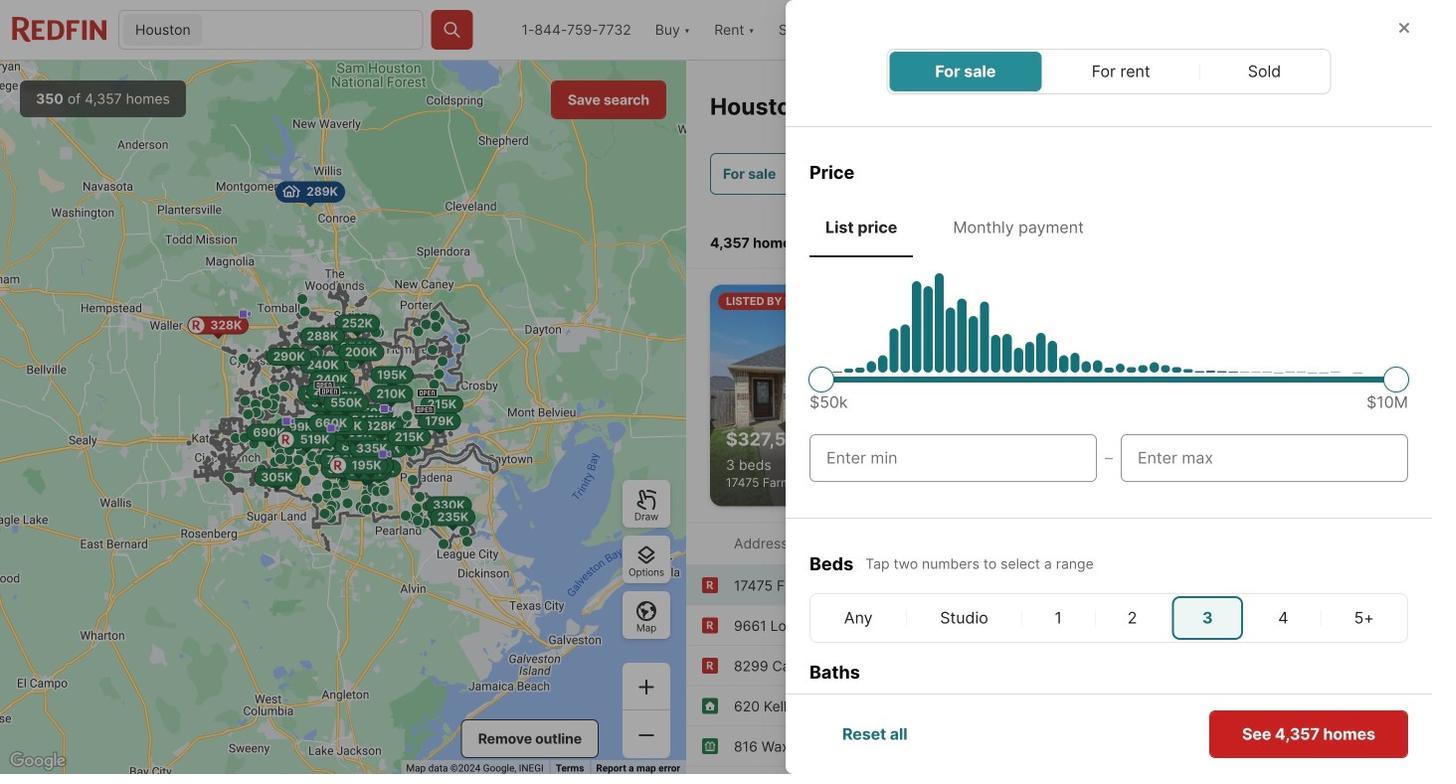 Task type: describe. For each thing, give the bounding box(es) containing it.
submit search image
[[442, 20, 462, 40]]

google image
[[5, 749, 71, 775]]

Enter min text field
[[827, 447, 1080, 471]]

For rent radio
[[1092, 60, 1152, 84]]

minimum price slider
[[809, 367, 835, 393]]

number of bathrooms row
[[810, 702, 1409, 752]]

number of bedrooms row
[[810, 594, 1409, 644]]

Sold radio
[[1248, 60, 1283, 84]]



Task type: vqa. For each thing, say whether or not it's contained in the screenshot.
Minimum price slider
yes



Task type: locate. For each thing, give the bounding box(es) containing it.
2 tab from the left
[[937, 202, 1100, 254]]

1 tab from the left
[[810, 202, 914, 254]]

menu bar
[[887, 49, 1331, 95]]

tab list
[[810, 202, 1409, 258]]

Enter max text field
[[1138, 447, 1392, 471]]

dialog
[[786, 0, 1432, 775]]

0 horizontal spatial tab
[[810, 202, 914, 254]]

1 horizontal spatial tab
[[937, 202, 1100, 254]]

For sale radio
[[935, 60, 996, 84]]

tab
[[810, 202, 914, 254], [937, 202, 1100, 254]]

None search field
[[207, 11, 422, 51]]

cell
[[813, 597, 905, 641], [909, 597, 1020, 641], [1024, 597, 1093, 641], [1097, 597, 1168, 641], [1172, 597, 1244, 641], [1248, 597, 1319, 641], [1323, 597, 1406, 641], [813, 705, 899, 749], [903, 705, 977, 749], [1153, 705, 1244, 749], [1248, 705, 1325, 749], [1329, 705, 1406, 749]]

map region
[[0, 61, 686, 775]]



